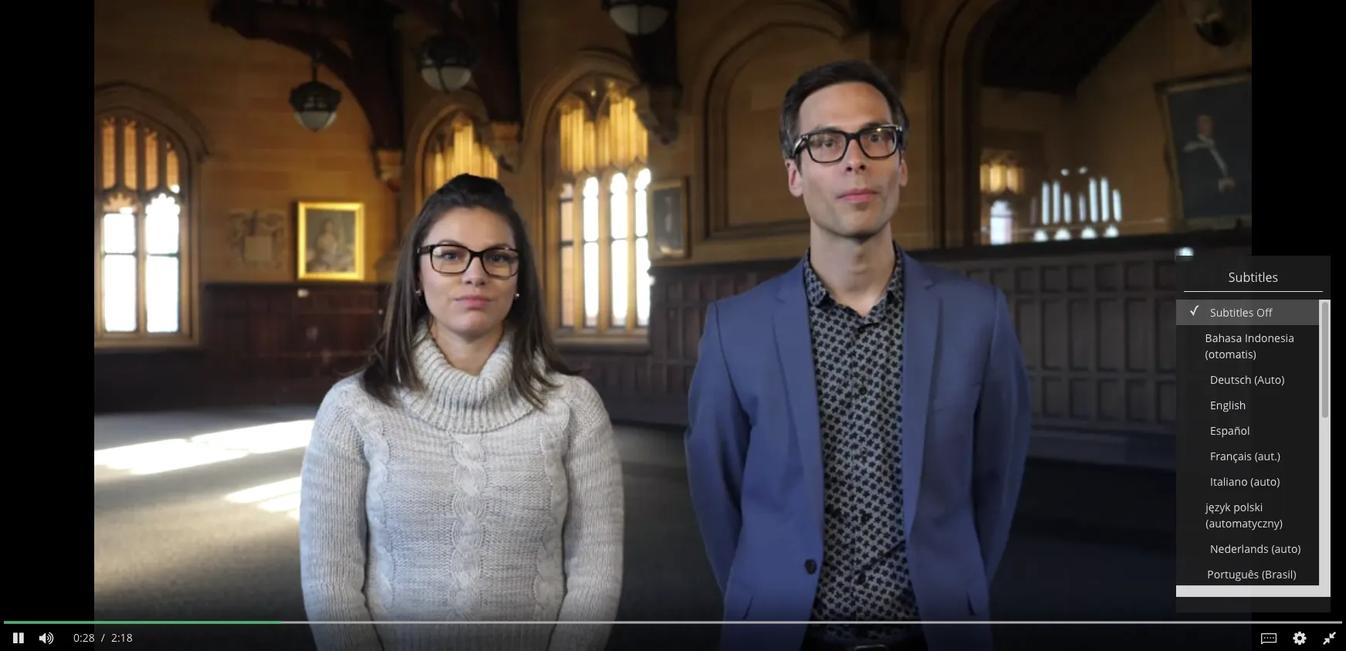 Task type: locate. For each thing, give the bounding box(es) containing it.
italiano (auto) button
[[1177, 469, 1320, 495]]

english element
[[1211, 397, 1247, 413]]

(auto) down the português
[[1208, 583, 1238, 598]]

subtitles
[[1229, 269, 1279, 286], [1211, 305, 1255, 320]]

pause image
[[11, 632, 27, 644]]

english button
[[1023, 0, 1116, 50], [1177, 393, 1320, 418]]

(auto) up (brasil)
[[1272, 542, 1302, 556]]

deutsch (auto)
[[1211, 372, 1285, 387]]

search button
[[367, 9, 424, 37]]

português (brasil) (auto) element
[[1208, 566, 1311, 599]]

(auto) inside button
[[1272, 542, 1302, 556]]

(auto) down (aut.)
[[1251, 474, 1281, 489]]

język polski (automatyczny)
[[1207, 500, 1284, 531]]

subtitles off
[[1211, 305, 1273, 320]]

français (aut.) element
[[1211, 448, 1281, 464]]

chat with us image
[[1304, 608, 1328, 633]]

Search in course text field
[[135, 9, 367, 37]]

português (brasil) (auto)
[[1208, 567, 1297, 598]]

(aut.)
[[1256, 449, 1281, 464]]

/
[[101, 630, 105, 645]]

subtitles off button
[[1177, 300, 1320, 325]]

0 vertical spatial subtitles
[[1229, 269, 1279, 286]]

(otomatis)
[[1206, 347, 1257, 362]]

français
[[1211, 449, 1253, 464]]

1 vertical spatial english
[[1211, 398, 1247, 413]]

1 vertical spatial subtitles
[[1211, 305, 1255, 320]]

español button
[[1177, 418, 1320, 444]]

français (aut.)
[[1211, 449, 1281, 464]]

0 vertical spatial english button
[[1023, 0, 1116, 50]]

subtitles up bahasa at the bottom right of the page
[[1211, 305, 1255, 320]]

0 vertical spatial english
[[1050, 17, 1088, 33]]

1 horizontal spatial english
[[1211, 398, 1247, 413]]

subtitles inside button
[[1211, 305, 1255, 320]]

off
[[1257, 305, 1273, 320]]

menu containing subtitles off
[[1177, 300, 1331, 604]]

subtitles for subtitles
[[1229, 269, 1279, 286]]

0 vertical spatial (auto)
[[1251, 474, 1281, 489]]

nederlands (auto)
[[1211, 542, 1302, 556]]

english
[[1050, 17, 1088, 33], [1211, 398, 1247, 413]]

search
[[379, 16, 412, 30]]

português (brasil) (auto) button
[[1177, 562, 1320, 604]]

español element
[[1211, 423, 1251, 439]]

menu
[[1177, 300, 1331, 604]]

0 horizontal spatial english
[[1050, 17, 1088, 33]]

0:28 / 2:18
[[73, 630, 133, 645]]

2 vertical spatial (auto)
[[1208, 583, 1238, 598]]

bahasa indonesia (otomatis) element
[[1206, 330, 1311, 362]]

subtitles up "subtitles off" button
[[1229, 269, 1279, 286]]

1 horizontal spatial english button
[[1177, 393, 1320, 418]]

deutsch (auto) element
[[1211, 372, 1285, 388]]

(auto)
[[1251, 474, 1281, 489], [1272, 542, 1302, 556], [1208, 583, 1238, 598]]

1 vertical spatial (auto)
[[1272, 542, 1302, 556]]

português
[[1208, 567, 1260, 582]]

2 minutes 18 seconds element
[[111, 630, 133, 645]]

nederlands
[[1211, 542, 1270, 556]]



Task type: describe. For each thing, give the bounding box(es) containing it.
italiano (auto) element
[[1211, 474, 1281, 490]]

mute image
[[36, 630, 56, 646]]

français (aut.) button
[[1177, 444, 1320, 469]]

język polski (automatyczny) button
[[1177, 495, 1320, 536]]

subtitles for subtitles off
[[1211, 305, 1255, 320]]

italiano (auto)
[[1211, 474, 1281, 489]]

bahasa
[[1206, 331, 1243, 345]]

indonesia
[[1246, 331, 1295, 345]]

deutsch
[[1211, 372, 1252, 387]]

(auto) for nederlands (auto)
[[1272, 542, 1302, 556]]

(automatyczny)
[[1207, 516, 1284, 531]]

español
[[1211, 423, 1251, 438]]

show notifications image
[[1138, 19, 1157, 38]]

język
[[1207, 500, 1232, 515]]

(auto) for italiano (auto)
[[1251, 474, 1281, 489]]

0 minutes 28 seconds element
[[73, 630, 95, 645]]

name home page | coursera image
[[19, 13, 117, 37]]

(auto)
[[1255, 372, 1285, 387]]

bahasa indonesia (otomatis)
[[1206, 331, 1295, 362]]

1 vertical spatial english button
[[1177, 393, 1320, 418]]

0 horizontal spatial english button
[[1023, 0, 1116, 50]]

(auto) inside português (brasil) (auto)
[[1208, 583, 1238, 598]]

subtitles off element
[[1211, 304, 1273, 321]]

polski
[[1234, 500, 1264, 515]]

2:18
[[111, 630, 133, 645]]

0:28
[[73, 630, 95, 645]]

(brasil)
[[1263, 567, 1297, 582]]

bahasa indonesia (otomatis) button
[[1177, 325, 1320, 367]]

italiano
[[1211, 474, 1249, 489]]

nederlands (auto) element
[[1211, 541, 1302, 557]]

nederlands (auto) button
[[1177, 536, 1320, 562]]

exit full screen image
[[1322, 630, 1341, 646]]

język polski (automatyczny) element
[[1207, 499, 1311, 532]]

deutsch (auto) button
[[1177, 367, 1320, 393]]



Task type: vqa. For each thing, say whether or not it's contained in the screenshot.
the Skills to the left
no



